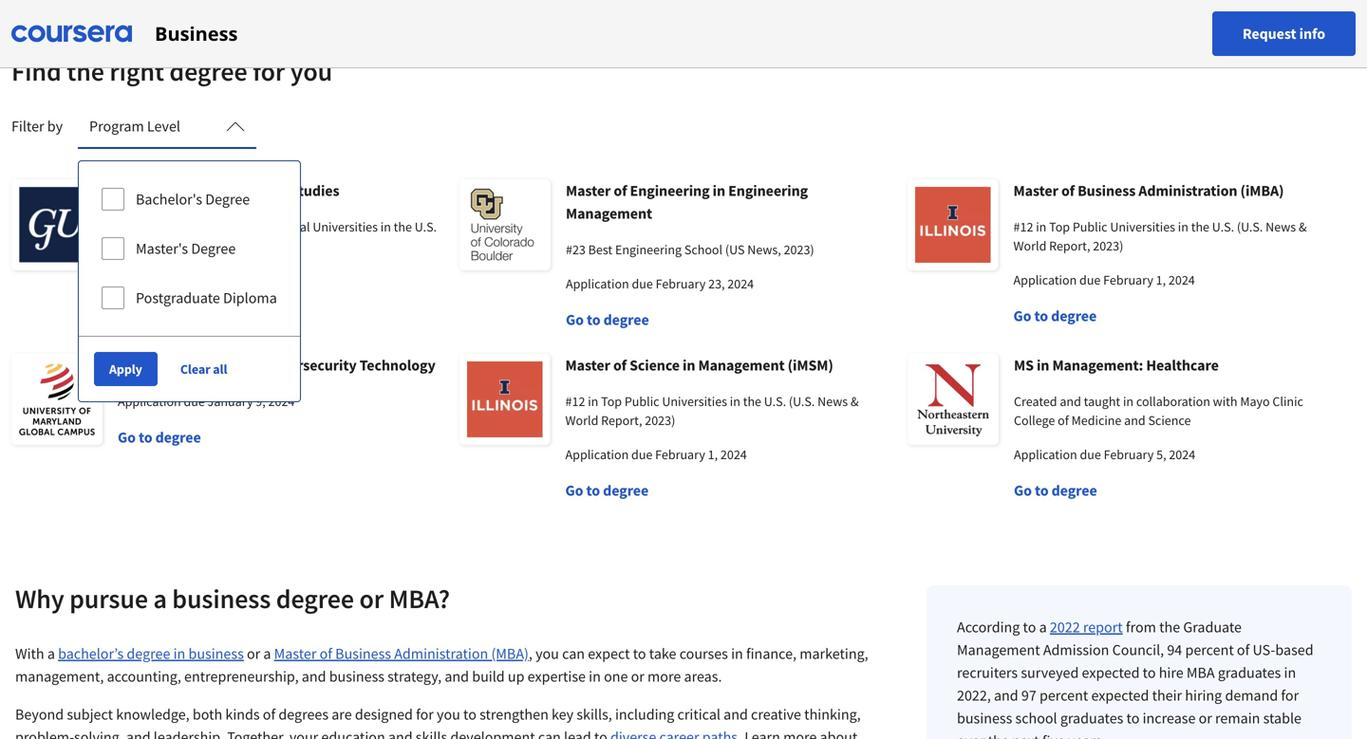 Task type: vqa. For each thing, say whether or not it's contained in the screenshot.
the Medicine
yes



Task type: describe. For each thing, give the bounding box(es) containing it.
,
[[529, 645, 533, 664]]

healthcare
[[1146, 356, 1219, 375]]

science inside created and taught in collaboration with mayo clinic college of medicine and science
[[1148, 412, 1191, 429]]

according
[[957, 618, 1020, 637]]

(mba)
[[491, 645, 529, 664]]

expertise
[[528, 668, 586, 687]]

build
[[472, 668, 505, 687]]

2024 for engineering
[[728, 275, 754, 292]]

23,
[[708, 275, 725, 292]]

0 vertical spatial you
[[290, 55, 332, 88]]

program level
[[89, 117, 180, 136]]

for inside beyond subject knowledge, both kinds of degrees are designed for you to strengthen key skills, including critical and creative thinking, problem-solving, and leadership. together, your education and skills development can lead to
[[416, 706, 434, 725]]

with
[[1213, 393, 1238, 410]]

bachelor of science in cybersecurity technology
[[118, 356, 436, 375]]

february for business
[[1104, 272, 1154, 289]]

can inside the , you can expect to take courses in finance, marketing, management, accounting, entrepreneurship, and business strategy, and build up expertise in one or more areas.
[[562, 645, 585, 664]]

master of science in management (imsm)
[[566, 356, 833, 375]]

degree for bachelor's degree
[[205, 190, 250, 209]]

clinic
[[1273, 393, 1304, 410]]

#12 for master of business administration (imba)
[[1014, 218, 1034, 235]]

go to degree for master of engineering in engineering management
[[566, 311, 649, 329]]

created
[[1014, 393, 1057, 410]]

2024 for management
[[721, 446, 747, 463]]

bachelor's degree
[[136, 190, 250, 209]]

go to degree for master of science in management (imsm)
[[566, 481, 649, 500]]

five
[[1043, 732, 1065, 740]]

request
[[1243, 24, 1297, 43]]

best inside ranked in the top 25 best national universities in the u.s. (u.s. news & world report, 2023)
[[236, 218, 260, 235]]

master's
[[136, 239, 188, 258]]

business inside from the graduate management admission council, 94 percent of us-based recruiters surveyed expected to hire mba graduates in 2022, and 97 percent expected their hiring demand for business school graduates to increase or remain stable over the next five years.
[[957, 709, 1013, 728]]

ms
[[1014, 356, 1034, 375]]

#23
[[566, 241, 586, 258]]

request info
[[1243, 24, 1326, 43]]

are
[[332, 706, 352, 725]]

go for bachelor of arts in liberal studies
[[118, 307, 136, 326]]

filter by
[[11, 117, 63, 136]]

right
[[109, 55, 164, 88]]

bachelor for bachelor of arts in liberal studies
[[118, 181, 177, 200]]

2023) inside ranked in the top 25 best national universities in the u.s. (u.s. news & world report, 2023)
[[270, 237, 300, 254]]

application due february 1, 2024 for business
[[1014, 272, 1195, 289]]

go for ms in management: healthcare
[[1014, 481, 1032, 500]]

actions toolbar
[[79, 336, 300, 402]]

1, for in
[[708, 446, 718, 463]]

for inside from the graduate management admission council, 94 percent of us-based recruiters surveyed expected to hire mba graduates in 2022, and 97 percent expected their hiring demand for business school graduates to increase or remain stable over the next five years.
[[1281, 687, 1299, 706]]

one
[[604, 668, 628, 687]]

mba
[[1187, 664, 1215, 683]]

world inside ranked in the top 25 best national universities in the u.s. (u.s. news & world report, 2023)
[[190, 237, 223, 254]]

application due april 15, 2024
[[118, 272, 282, 289]]

management:
[[1053, 356, 1144, 375]]

apply
[[109, 361, 142, 378]]

expect
[[588, 645, 630, 664]]

degrees
[[279, 706, 329, 725]]

studies
[[290, 181, 339, 200]]

you inside beyond subject knowledge, both kinds of degrees are designed for you to strengthen key skills, including critical and creative thinking, problem-solving, and leadership. together, your education and skills development can lead to
[[437, 706, 460, 725]]

or up entrepreneurship,
[[247, 645, 260, 664]]

leadership.
[[154, 728, 224, 740]]

and up "degrees"
[[302, 668, 326, 687]]

0 horizontal spatial administration
[[394, 645, 488, 664]]

application for master of business administration (imba)
[[1014, 272, 1077, 289]]

2023) down master of science in management (imsm)
[[645, 412, 675, 429]]

world for master of business administration (imba)
[[1014, 237, 1047, 254]]

report
[[1083, 618, 1123, 637]]

go to degree for master of business administration (imba)
[[1014, 307, 1097, 326]]

bachelor of arts in liberal studies
[[118, 181, 339, 200]]

#12 in top public universities in the u.s. (u.s. news & world report, 2023) for administration
[[1014, 218, 1307, 254]]

more
[[648, 668, 681, 687]]

university of illinois at urbana-champaign image for master of business administration (imba)
[[908, 179, 999, 271]]

national
[[263, 218, 310, 235]]

in inside created and taught in collaboration with mayo clinic college of medicine and science
[[1123, 393, 1134, 410]]

news inside ranked in the top 25 best national universities in the u.s. (u.s. news & world report, 2023)
[[147, 237, 177, 254]]

with
[[15, 645, 44, 664]]

can inside beyond subject knowledge, both kinds of degrees are designed for you to strengthen key skills, including critical and creative thinking, problem-solving, and leadership. together, your education and skills development can lead to
[[538, 728, 561, 740]]

(imba)
[[1241, 181, 1284, 200]]

engineering for management
[[630, 181, 710, 200]]

2023) right news,
[[784, 241, 814, 258]]

take
[[649, 645, 677, 664]]

due for management
[[632, 446, 653, 463]]

your
[[290, 728, 318, 740]]

program level button
[[78, 104, 256, 149]]

application due february 5, 2024
[[1014, 446, 1196, 463]]

diploma
[[223, 289, 277, 308]]

of inside from the graduate management admission council, 94 percent of us-based recruiters surveyed expected to hire mba graduates in 2022, and 97 percent expected their hiring demand for business school graduates to increase or remain stable over the next five years.
[[1237, 641, 1250, 660]]

0 vertical spatial business
[[155, 20, 238, 47]]

next
[[1012, 732, 1039, 740]]

0 vertical spatial expected
[[1082, 664, 1140, 683]]

go to degree for ms in management: healthcare
[[1014, 481, 1097, 500]]

all
[[213, 361, 227, 378]]

application due february 23, 2024
[[566, 275, 754, 292]]

go for master of engineering in engineering management
[[566, 311, 584, 329]]

in inside "master of engineering in engineering management"
[[713, 181, 725, 200]]

mba?
[[389, 583, 450, 616]]

application due january 9, 2024
[[118, 393, 295, 410]]

master for master of engineering in engineering management
[[566, 181, 611, 200]]

ranked in the top 25 best national universities in the u.s. (u.s. news & world report, 2023)
[[118, 218, 437, 254]]

school
[[684, 241, 723, 258]]

#12 in top public universities in the u.s. (u.s. news & world report, 2023) for in
[[566, 393, 859, 429]]

application for master of engineering in engineering management
[[566, 275, 629, 292]]

(u.s. inside ranked in the top 25 best national universities in the u.s. (u.s. news & world report, 2023)
[[118, 237, 144, 254]]

(u.s. for master of science in management (imsm)
[[789, 393, 815, 410]]

management inside from the graduate management admission council, 94 percent of us-based recruiters surveyed expected to hire mba graduates in 2022, and 97 percent expected their hiring demand for business school graduates to increase or remain stable over the next five years.
[[957, 641, 1040, 660]]

critical
[[678, 706, 721, 725]]

development
[[450, 728, 535, 740]]

including
[[615, 706, 675, 725]]

liberal
[[241, 181, 287, 200]]

find
[[11, 55, 61, 88]]

surveyed
[[1021, 664, 1079, 683]]

thinking,
[[804, 706, 861, 725]]

1 horizontal spatial graduates
[[1218, 664, 1281, 683]]

master of business administration (mba) link
[[274, 645, 529, 664]]

from
[[1126, 618, 1156, 637]]

university of colorado boulder image
[[460, 179, 551, 271]]

top for master of business administration (imba)
[[1049, 218, 1070, 235]]

and down knowledge,
[[126, 728, 151, 740]]

accounting,
[[107, 668, 181, 687]]

up
[[508, 668, 525, 687]]

& for master of science in management (imsm)
[[851, 393, 859, 410]]

clear all
[[180, 361, 227, 378]]

options list list box
[[79, 161, 300, 336]]

february for management:
[[1104, 446, 1154, 463]]

university of maryland global campus image
[[11, 354, 103, 445]]

ms in management: healthcare
[[1014, 356, 1219, 375]]

of inside created and taught in collaboration with mayo clinic college of medicine and science
[[1058, 412, 1069, 429]]

from the graduate management admission council, 94 percent of us-based recruiters surveyed expected to hire mba graduates in 2022, and 97 percent expected their hiring demand for business school graduates to increase or remain stable over the next five years.
[[957, 618, 1314, 740]]

solving,
[[74, 728, 123, 740]]

, you can expect to take courses in finance, marketing, management, accounting, entrepreneurship, and business strategy, and build up expertise in one or more areas.
[[15, 645, 869, 687]]

news for master of business administration (imba)
[[1266, 218, 1296, 235]]

entrepreneurship,
[[184, 668, 299, 687]]

a right with
[[47, 645, 55, 664]]

years.
[[1068, 732, 1106, 740]]

1 horizontal spatial percent
[[1185, 641, 1234, 660]]

both
[[193, 706, 222, 725]]

key
[[552, 706, 574, 725]]

& inside ranked in the top 25 best national universities in the u.s. (u.s. news & world report, 2023)
[[180, 237, 188, 254]]

courses
[[680, 645, 728, 664]]

why
[[15, 583, 64, 616]]

5,
[[1157, 446, 1167, 463]]

level
[[147, 117, 180, 136]]

97
[[1022, 687, 1037, 706]]



Task type: locate. For each thing, give the bounding box(es) containing it.
2 horizontal spatial report,
[[1049, 237, 1091, 254]]

application for bachelor of arts in liberal studies
[[118, 272, 181, 289]]

1 horizontal spatial universities
[[662, 393, 727, 410]]

recruiters
[[957, 664, 1018, 683]]

1 horizontal spatial report,
[[601, 412, 642, 429]]

admission
[[1043, 641, 1109, 660]]

bachelor
[[118, 181, 177, 200], [118, 356, 177, 375]]

(u.s. down (imba)
[[1237, 218, 1263, 235]]

expected
[[1082, 664, 1140, 683], [1091, 687, 1149, 706]]

expected down the council, at the right bottom of the page
[[1082, 664, 1140, 683]]

1 horizontal spatial 1,
[[1156, 272, 1166, 289]]

0 vertical spatial &
[[1299, 218, 1307, 235]]

master for master of business administration (imba)
[[1014, 181, 1059, 200]]

1, down master of science in management (imsm)
[[708, 446, 718, 463]]

and left 97
[[994, 687, 1019, 706]]

due for liberal
[[184, 272, 205, 289]]

by
[[47, 117, 63, 136]]

1 horizontal spatial top
[[601, 393, 622, 410]]

kinds
[[225, 706, 260, 725]]

0 vertical spatial degree
[[205, 190, 250, 209]]

business up with a bachelor's degree in business or a master of business administration (mba)
[[172, 583, 271, 616]]

beyond
[[15, 706, 64, 725]]

1 horizontal spatial you
[[437, 706, 460, 725]]

application for master of science in management (imsm)
[[566, 446, 629, 463]]

2 horizontal spatial for
[[1281, 687, 1299, 706]]

0 horizontal spatial news
[[147, 237, 177, 254]]

0 horizontal spatial application due february 1, 2024
[[566, 446, 747, 463]]

1 vertical spatial business
[[1078, 181, 1136, 200]]

u.s. down master of science in management (imsm)
[[764, 393, 786, 410]]

and right critical
[[724, 706, 748, 725]]

1 vertical spatial management
[[698, 356, 785, 375]]

percent down graduate
[[1185, 641, 1234, 660]]

universities inside ranked in the top 25 best national universities in the u.s. (u.s. news & world report, 2023)
[[313, 218, 378, 235]]

0 horizontal spatial world
[[190, 237, 223, 254]]

graduates up demand
[[1218, 664, 1281, 683]]

0 horizontal spatial universities
[[313, 218, 378, 235]]

1 vertical spatial best
[[588, 241, 613, 258]]

for
[[253, 55, 285, 88], [1281, 687, 1299, 706], [416, 706, 434, 725]]

us-
[[1253, 641, 1276, 660]]

0 horizontal spatial &
[[180, 237, 188, 254]]

1 horizontal spatial news
[[818, 393, 848, 410]]

business inside the , you can expect to take courses in finance, marketing, management, accounting, entrepreneurship, and business strategy, and build up expertise in one or more areas.
[[329, 668, 385, 687]]

master of business administration (imba)
[[1014, 181, 1284, 200]]

1 horizontal spatial #12 in top public universities in the u.s. (u.s. news & world report, 2023)
[[1014, 218, 1307, 254]]

master
[[566, 181, 611, 200], [1014, 181, 1059, 200], [566, 356, 610, 375], [274, 645, 317, 664]]

due for (imba)
[[1080, 272, 1101, 289]]

or inside the , you can expect to take courses in finance, marketing, management, accounting, entrepreneurship, and business strategy, and build up expertise in one or more areas.
[[631, 668, 645, 687]]

1 vertical spatial news
[[147, 237, 177, 254]]

administration left (imba)
[[1139, 181, 1238, 200]]

due for engineering
[[632, 275, 653, 292]]

0 vertical spatial #12 in top public universities in the u.s. (u.s. news & world report, 2023)
[[1014, 218, 1307, 254]]

or right one
[[631, 668, 645, 687]]

degree
[[169, 55, 247, 88], [155, 307, 201, 326], [1051, 307, 1097, 326], [604, 311, 649, 329], [155, 428, 201, 447], [603, 481, 649, 500], [1052, 481, 1097, 500], [276, 583, 354, 616], [127, 645, 170, 664]]

bachelor's degree in business link
[[58, 645, 244, 664]]

bachelor left "clear"
[[118, 356, 177, 375]]

science for management
[[630, 356, 680, 375]]

1 vertical spatial university of illinois at urbana-champaign image
[[460, 354, 550, 445]]

remain
[[1215, 709, 1260, 728]]

february down '#23 best engineering school (us news, 2023)'
[[656, 275, 706, 292]]

0 horizontal spatial business
[[155, 20, 238, 47]]

or left mba?
[[359, 583, 384, 616]]

of inside beyond subject knowledge, both kinds of degrees are designed for you to strengthen key skills, including critical and creative thinking, problem-solving, and leadership. together, your education and skills development can lead to
[[263, 706, 276, 725]]

master inside "master of engineering in engineering management"
[[566, 181, 611, 200]]

public for science
[[625, 393, 660, 410]]

news down ranked
[[147, 237, 177, 254]]

percent
[[1185, 641, 1234, 660], [1040, 687, 1088, 706]]

1 horizontal spatial (u.s.
[[789, 393, 815, 410]]

and down 'designed' in the bottom left of the page
[[388, 728, 413, 740]]

2 vertical spatial &
[[851, 393, 859, 410]]

can up 'expertise'
[[562, 645, 585, 664]]

news for master of science in management (imsm)
[[818, 393, 848, 410]]

0 vertical spatial 1,
[[1156, 272, 1166, 289]]

1 vertical spatial 1,
[[708, 446, 718, 463]]

0 horizontal spatial public
[[625, 393, 660, 410]]

2023) down national
[[270, 237, 300, 254]]

best right #23
[[588, 241, 613, 258]]

management up #23
[[566, 204, 652, 223]]

1 horizontal spatial business
[[335, 645, 391, 664]]

1 vertical spatial administration
[[394, 645, 488, 664]]

engineering
[[630, 181, 710, 200], [728, 181, 808, 200], [615, 241, 682, 258]]

management inside "master of engineering in engineering management"
[[566, 204, 652, 223]]

stable
[[1263, 709, 1302, 728]]

administration up strategy, on the left of the page
[[394, 645, 488, 664]]

top
[[196, 218, 217, 235], [1049, 218, 1070, 235], [601, 393, 622, 410]]

university of illinois at urbana-champaign image
[[908, 179, 999, 271], [460, 354, 550, 445]]

2 horizontal spatial u.s.
[[1212, 218, 1234, 235]]

go to degree
[[118, 307, 201, 326], [1014, 307, 1097, 326], [566, 311, 649, 329], [118, 428, 201, 447], [566, 481, 649, 500], [1014, 481, 1097, 500]]

1 horizontal spatial best
[[588, 241, 613, 258]]

1 vertical spatial degree
[[191, 239, 236, 258]]

filter
[[11, 117, 44, 136]]

and left build
[[445, 668, 469, 687]]

expected left 'their' at the bottom right
[[1091, 687, 1149, 706]]

pursue
[[69, 583, 148, 616]]

postgraduate
[[136, 289, 220, 308]]

management left (imsm)
[[698, 356, 785, 375]]

(us
[[725, 241, 745, 258]]

beyond subject knowledge, both kinds of degrees are designed for you to strengthen key skills, including critical and creative thinking, problem-solving, and leadership. together, your education and skills development can lead to
[[15, 706, 861, 740]]

knowledge,
[[116, 706, 190, 725]]

their
[[1152, 687, 1182, 706]]

1 horizontal spatial application due february 1, 2024
[[1014, 272, 1195, 289]]

2 vertical spatial management
[[957, 641, 1040, 660]]

2 vertical spatial business
[[335, 645, 391, 664]]

master's degree
[[136, 239, 236, 258]]

world for master of science in management (imsm)
[[566, 412, 599, 429]]

universities for master of science in management (imsm)
[[662, 393, 727, 410]]

medicine
[[1072, 412, 1122, 429]]

1 horizontal spatial #12
[[1014, 218, 1034, 235]]

designed
[[355, 706, 413, 725]]

news down (imba)
[[1266, 218, 1296, 235]]

1 vertical spatial you
[[536, 645, 559, 664]]

0 horizontal spatial #12
[[566, 393, 585, 410]]

february down master of science in management (imsm)
[[655, 446, 705, 463]]

science
[[196, 356, 246, 375], [630, 356, 680, 375], [1148, 412, 1191, 429]]

2 horizontal spatial universities
[[1110, 218, 1176, 235]]

(u.s. down (imsm)
[[789, 393, 815, 410]]

0 horizontal spatial #12 in top public universities in the u.s. (u.s. news & world report, 2023)
[[566, 393, 859, 429]]

0 vertical spatial (u.s.
[[1237, 218, 1263, 235]]

0 horizontal spatial percent
[[1040, 687, 1088, 706]]

0 horizontal spatial university of illinois at urbana-champaign image
[[460, 354, 550, 445]]

0 vertical spatial administration
[[1139, 181, 1238, 200]]

1 vertical spatial application due february 1, 2024
[[566, 446, 747, 463]]

0 horizontal spatial 1,
[[708, 446, 718, 463]]

february for engineering
[[656, 275, 706, 292]]

business up entrepreneurship,
[[188, 645, 244, 664]]

a left the 2022
[[1039, 618, 1047, 637]]

2024 for (imba)
[[1169, 272, 1195, 289]]

of inside "master of engineering in engineering management"
[[614, 181, 627, 200]]

2024
[[255, 272, 282, 289], [1169, 272, 1195, 289], [728, 275, 754, 292], [268, 393, 295, 410], [721, 446, 747, 463], [1169, 446, 1196, 463]]

council,
[[1112, 641, 1164, 660]]

1 horizontal spatial university of illinois at urbana-champaign image
[[908, 179, 999, 271]]

february
[[1104, 272, 1154, 289], [656, 275, 706, 292], [655, 446, 705, 463], [1104, 446, 1154, 463]]

2023) down master of business administration (imba)
[[1093, 237, 1124, 254]]

0 horizontal spatial graduates
[[1060, 709, 1124, 728]]

degree
[[205, 190, 250, 209], [191, 239, 236, 258]]

hiring
[[1185, 687, 1222, 706]]

1 horizontal spatial world
[[566, 412, 599, 429]]

engineering for news,
[[615, 241, 682, 258]]

strengthen
[[480, 706, 549, 725]]

1 vertical spatial can
[[538, 728, 561, 740]]

0 vertical spatial university of illinois at urbana-champaign image
[[908, 179, 999, 271]]

business up are
[[329, 668, 385, 687]]

2 horizontal spatial you
[[536, 645, 559, 664]]

#12 in top public universities in the u.s. (u.s. news & world report, 2023) down master of science in management (imsm)
[[566, 393, 859, 429]]

business up over
[[957, 709, 1013, 728]]

go for master of business administration (imba)
[[1014, 307, 1032, 326]]

1, up healthcare
[[1156, 272, 1166, 289]]

0 vertical spatial public
[[1073, 218, 1108, 235]]

bachelor up ranked
[[118, 181, 177, 200]]

a
[[153, 583, 167, 616], [1039, 618, 1047, 637], [47, 645, 55, 664], [263, 645, 271, 664]]

february up ms in management: healthcare
[[1104, 272, 1154, 289]]

0 horizontal spatial (u.s.
[[118, 237, 144, 254]]

top inside ranked in the top 25 best national universities in the u.s. (u.s. news & world report, 2023)
[[196, 218, 217, 235]]

to inside the , you can expect to take courses in finance, marketing, management, accounting, entrepreneurship, and business strategy, and build up expertise in one or more areas.
[[633, 645, 646, 664]]

0 vertical spatial #12
[[1014, 218, 1034, 235]]

news
[[1266, 218, 1296, 235], [147, 237, 177, 254], [818, 393, 848, 410]]

coursera image
[[11, 19, 132, 49]]

&
[[1299, 218, 1307, 235], [180, 237, 188, 254], [851, 393, 859, 410]]

february left 5,
[[1104, 446, 1154, 463]]

request info button
[[1212, 11, 1356, 56]]

report, for master of science in management (imsm)
[[601, 412, 642, 429]]

in inside from the graduate management admission council, 94 percent of us-based recruiters surveyed expected to hire mba graduates in 2022, and 97 percent expected their hiring demand for business school graduates to increase or remain stable over the next five years.
[[1284, 664, 1296, 683]]

graduates up years. at the bottom right of the page
[[1060, 709, 1124, 728]]

clear
[[180, 361, 210, 378]]

2 vertical spatial you
[[437, 706, 460, 725]]

universities down master of science in management (imsm)
[[662, 393, 727, 410]]

cybersecurity
[[265, 356, 357, 375]]

university of illinois at urbana-champaign image for master of science in management (imsm)
[[460, 354, 550, 445]]

strategy,
[[388, 668, 442, 687]]

february for science
[[655, 446, 705, 463]]

2 horizontal spatial news
[[1266, 218, 1296, 235]]

0 horizontal spatial you
[[290, 55, 332, 88]]

0 vertical spatial management
[[566, 204, 652, 223]]

1 vertical spatial graduates
[[1060, 709, 1124, 728]]

degree down 25
[[191, 239, 236, 258]]

1 vertical spatial expected
[[1091, 687, 1149, 706]]

0 vertical spatial graduates
[[1218, 664, 1281, 683]]

universities down master of business administration (imba)
[[1110, 218, 1176, 235]]

april
[[208, 272, 233, 289]]

1 horizontal spatial management
[[698, 356, 785, 375]]

0 vertical spatial application due february 1, 2024
[[1014, 272, 1195, 289]]

15,
[[236, 272, 253, 289]]

report, inside ranked in the top 25 best national universities in the u.s. (u.s. news & world report, 2023)
[[226, 237, 267, 254]]

2 vertical spatial (u.s.
[[789, 393, 815, 410]]

skills,
[[577, 706, 612, 725]]

0 horizontal spatial report,
[[226, 237, 267, 254]]

2 horizontal spatial business
[[1078, 181, 1136, 200]]

public
[[1073, 218, 1108, 235], [625, 393, 660, 410]]

1 horizontal spatial administration
[[1139, 181, 1238, 200]]

with a bachelor's degree in business or a master of business administration (mba)
[[15, 645, 529, 664]]

1 horizontal spatial &
[[851, 393, 859, 410]]

master for master of science in management (imsm)
[[566, 356, 610, 375]]

(imsm)
[[788, 356, 833, 375]]

graduate
[[1183, 618, 1242, 637]]

a right pursue
[[153, 583, 167, 616]]

1 vertical spatial percent
[[1040, 687, 1088, 706]]

1 vertical spatial &
[[180, 237, 188, 254]]

college
[[1014, 412, 1055, 429]]

2022,
[[957, 687, 991, 706]]

program
[[89, 117, 144, 136]]

ranked
[[118, 218, 160, 235]]

public for business
[[1073, 218, 1108, 235]]

or inside from the graduate management admission council, 94 percent of us-based recruiters surveyed expected to hire mba graduates in 2022, and 97 percent expected their hiring demand for business school graduates to increase or remain stable over the next five years.
[[1199, 709, 1212, 728]]

2022
[[1050, 618, 1080, 637]]

1 horizontal spatial u.s.
[[764, 393, 786, 410]]

1 bachelor from the top
[[118, 181, 177, 200]]

engineering up '#23 best engineering school (us news, 2023)'
[[630, 181, 710, 200]]

0 vertical spatial bachelor
[[118, 181, 177, 200]]

u.s. left university of colorado boulder "image"
[[415, 218, 437, 235]]

1 horizontal spatial can
[[562, 645, 585, 664]]

public down master of business administration (imba)
[[1073, 218, 1108, 235]]

northeastern university image
[[908, 354, 999, 445]]

application for ms in management: healthcare
[[1014, 446, 1077, 463]]

& for master of business administration (imba)
[[1299, 218, 1307, 235]]

2 horizontal spatial management
[[957, 641, 1040, 660]]

lead
[[564, 728, 591, 740]]

bachelor for bachelor of science in cybersecurity technology
[[118, 356, 177, 375]]

(u.s. down ranked
[[118, 237, 144, 254]]

and right medicine
[[1124, 412, 1146, 429]]

1 vertical spatial #12
[[566, 393, 585, 410]]

percent down surveyed
[[1040, 687, 1088, 706]]

find the right degree for you
[[11, 55, 332, 88]]

2024 for liberal
[[255, 272, 282, 289]]

2 horizontal spatial top
[[1049, 218, 1070, 235]]

#12 for master of science in management (imsm)
[[566, 393, 585, 410]]

a up entrepreneurship,
[[263, 645, 271, 664]]

and left taught
[[1060, 393, 1081, 410]]

u.s. down master of business administration (imba)
[[1212, 218, 1234, 235]]

according to a 2022 report
[[957, 618, 1123, 637]]

postgraduate diploma
[[136, 289, 277, 308]]

and inside from the graduate management admission council, 94 percent of us-based recruiters surveyed expected to hire mba graduates in 2022, and 97 percent expected their hiring demand for business school graduates to increase or remain stable over the next five years.
[[994, 687, 1019, 706]]

over
[[957, 732, 985, 740]]

graduates
[[1218, 664, 1281, 683], [1060, 709, 1124, 728]]

degree for master's degree
[[191, 239, 236, 258]]

0 vertical spatial best
[[236, 218, 260, 235]]

2 bachelor from the top
[[118, 356, 177, 375]]

25
[[220, 218, 233, 235]]

application due february 1, 2024 for science
[[566, 446, 747, 463]]

mayo
[[1240, 393, 1270, 410]]

1 vertical spatial public
[[625, 393, 660, 410]]

science for cybersecurity
[[196, 356, 246, 375]]

0 horizontal spatial u.s.
[[415, 218, 437, 235]]

degree up 25
[[205, 190, 250, 209]]

2 horizontal spatial &
[[1299, 218, 1307, 235]]

public down master of science in management (imsm)
[[625, 393, 660, 410]]

news down (imsm)
[[818, 393, 848, 410]]

1 vertical spatial bachelor
[[118, 356, 177, 375]]

1 vertical spatial #12 in top public universities in the u.s. (u.s. news & world report, 2023)
[[566, 393, 859, 429]]

skills
[[416, 728, 447, 740]]

0 horizontal spatial for
[[253, 55, 285, 88]]

and
[[1060, 393, 1081, 410], [1124, 412, 1146, 429], [302, 668, 326, 687], [445, 668, 469, 687], [994, 687, 1019, 706], [724, 706, 748, 725], [126, 728, 151, 740], [388, 728, 413, 740]]

engineering up news,
[[728, 181, 808, 200]]

engineering up application due february 23, 2024
[[615, 241, 682, 258]]

georgetown university image
[[11, 179, 103, 271]]

can down key
[[538, 728, 561, 740]]

0 horizontal spatial science
[[196, 356, 246, 375]]

you inside the , you can expect to take courses in finance, marketing, management, accounting, entrepreneurship, and business strategy, and build up expertise in one or more areas.
[[536, 645, 559, 664]]

go for master of science in management (imsm)
[[566, 481, 583, 500]]

universities down studies
[[313, 218, 378, 235]]

u.s. inside ranked in the top 25 best national universities in the u.s. (u.s. news & world report, 2023)
[[415, 218, 437, 235]]

universities for master of business administration (imba)
[[1110, 218, 1176, 235]]

1 horizontal spatial science
[[630, 356, 680, 375]]

#12 in top public universities in the u.s. (u.s. news & world report, 2023) down master of business administration (imba)
[[1014, 218, 1307, 254]]

1, for administration
[[1156, 272, 1166, 289]]

u.s. for master of science in management (imsm)
[[764, 393, 786, 410]]

news,
[[748, 241, 781, 258]]

based
[[1276, 641, 1314, 660]]

0 horizontal spatial best
[[236, 218, 260, 235]]

u.s.
[[415, 218, 437, 235], [1212, 218, 1234, 235], [764, 393, 786, 410]]

1,
[[1156, 272, 1166, 289], [708, 446, 718, 463]]

0 vertical spatial news
[[1266, 218, 1296, 235]]

bachelor's
[[58, 645, 124, 664]]

best right 25
[[236, 218, 260, 235]]

#23 best engineering school (us news, 2023)
[[566, 241, 814, 258]]

hire
[[1159, 664, 1184, 683]]

or down hiring
[[1199, 709, 1212, 728]]

0 horizontal spatial can
[[538, 728, 561, 740]]

management down according
[[957, 641, 1040, 660]]

0 horizontal spatial management
[[566, 204, 652, 223]]

0 horizontal spatial top
[[196, 218, 217, 235]]

2 horizontal spatial science
[[1148, 412, 1191, 429]]

(u.s. for master of business administration (imba)
[[1237, 218, 1263, 235]]

report, for master of business administration (imba)
[[1049, 237, 1091, 254]]

u.s. for master of business administration (imba)
[[1212, 218, 1234, 235]]

go to degree for bachelor of arts in liberal studies
[[118, 307, 201, 326]]

top for master of science in management (imsm)
[[601, 393, 622, 410]]

clear all button
[[173, 352, 235, 386]]

0 vertical spatial percent
[[1185, 641, 1234, 660]]

2 vertical spatial news
[[818, 393, 848, 410]]



